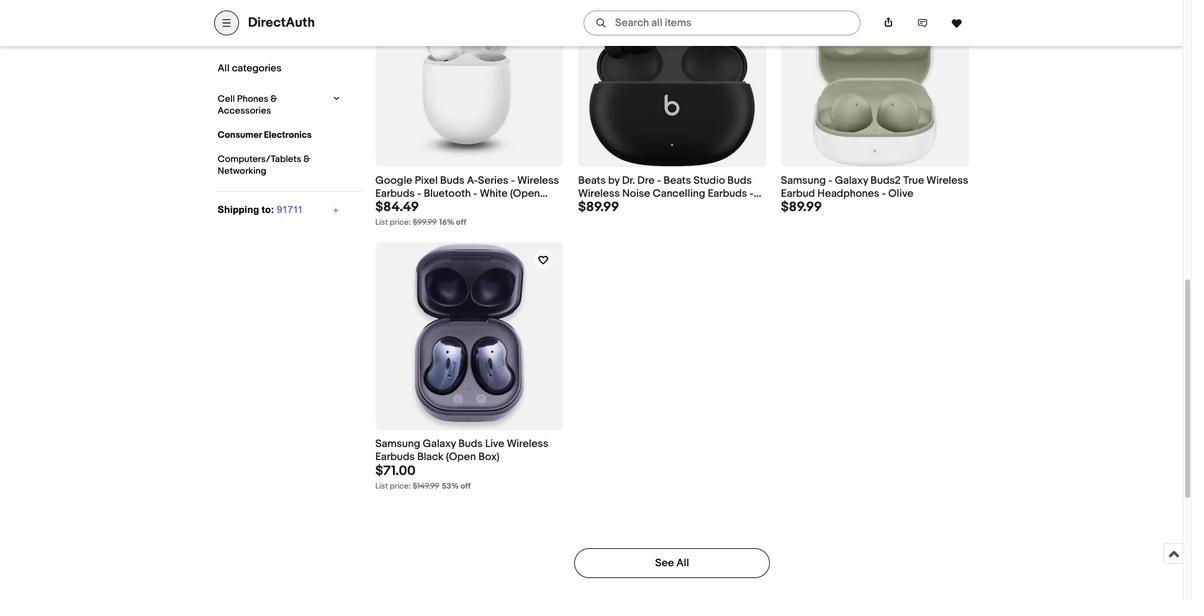 Task type: locate. For each thing, give the bounding box(es) containing it.
beats left the 'by'
[[578, 174, 606, 187]]

0 horizontal spatial beats
[[578, 174, 606, 187]]

$89.99 for beats by dr. dre - beats studio buds wireless noise cancelling earbuds - black
[[578, 200, 619, 216]]

earbuds inside beats by dr. dre - beats studio buds wireless noise cancelling earbuds - black
[[708, 187, 748, 200]]

1 vertical spatial price:
[[390, 481, 411, 491]]

1 $89.99 from the left
[[578, 200, 619, 216]]

buds inside the samsung galaxy buds live wireless earbuds black (open box)
[[459, 438, 483, 450]]

1 vertical spatial galaxy
[[423, 438, 456, 450]]

-
[[511, 174, 515, 187], [657, 174, 661, 187], [829, 174, 833, 187], [417, 187, 421, 200], [473, 187, 478, 200], [750, 187, 754, 200], [882, 187, 886, 200]]

$149.99
[[413, 481, 440, 491]]

earbuds up $149.99
[[375, 451, 415, 463]]

1 vertical spatial samsung
[[375, 438, 420, 450]]

all up cell
[[218, 62, 230, 75]]

networking
[[218, 165, 267, 177]]

wireless right live
[[507, 438, 549, 450]]

wireless right 'series'
[[518, 174, 559, 187]]

price: inside $71.00 list price: $149.99 53% off
[[390, 481, 411, 491]]

& down "electronics"
[[304, 153, 310, 165]]

samsung for earbud
[[781, 174, 826, 187]]

samsung up "$71.00"
[[375, 438, 420, 450]]

0 horizontal spatial black
[[417, 451, 444, 463]]

1 list from the top
[[375, 218, 388, 228]]

box) down google
[[375, 200, 397, 213]]

wireless right true
[[927, 174, 969, 187]]

$89.99
[[578, 200, 619, 216], [781, 200, 822, 216]]

earbuds down google
[[375, 187, 415, 200]]

phones
[[237, 93, 269, 105]]

0 horizontal spatial $89.99
[[578, 200, 619, 216]]

off
[[456, 218, 466, 228], [461, 481, 471, 491]]

0 horizontal spatial &
[[271, 93, 277, 105]]

all
[[218, 62, 230, 75], [677, 557, 689, 569]]

dre
[[638, 174, 655, 187]]

buds
[[440, 174, 465, 187], [728, 174, 752, 187], [459, 438, 483, 450]]

list
[[375, 218, 388, 228], [375, 481, 388, 491]]

buds for series
[[440, 174, 465, 187]]

consumer electronics
[[218, 129, 312, 141]]

1 horizontal spatial all
[[677, 557, 689, 569]]

$99.99
[[413, 218, 437, 228]]

beats
[[578, 174, 606, 187], [664, 174, 691, 187]]

see all link
[[574, 548, 770, 578]]

0 horizontal spatial samsung
[[375, 438, 420, 450]]

pixel
[[415, 174, 438, 187]]

galaxy up headphones in the right top of the page
[[835, 174, 869, 187]]

1 vertical spatial (open
[[446, 451, 476, 463]]

0 vertical spatial samsung
[[781, 174, 826, 187]]

earbuds down studio
[[708, 187, 748, 200]]

& right 'phones'
[[271, 93, 277, 105]]

(open
[[510, 187, 540, 200], [446, 451, 476, 463]]

0 vertical spatial (open
[[510, 187, 540, 200]]

buds left live
[[459, 438, 483, 450]]

- down a-
[[473, 187, 478, 200]]

0 vertical spatial &
[[271, 93, 277, 105]]

google
[[375, 174, 413, 187]]

2 price: from the top
[[390, 481, 411, 491]]

0 vertical spatial galaxy
[[835, 174, 869, 187]]

galaxy up $71.00 list price: $149.99 53% off
[[423, 438, 456, 450]]

galaxy
[[835, 174, 869, 187], [423, 438, 456, 450]]

box) inside the samsung galaxy buds live wireless earbuds black (open box)
[[479, 451, 500, 463]]

directauth
[[248, 15, 315, 31]]

beats by dr. dre - beats studio buds wireless noise cancelling earbuds - black : quick view image
[[589, 0, 755, 166]]

wireless inside google pixel buds a-series - wireless earbuds - bluetooth - white (open box)
[[518, 174, 559, 187]]

- right 'series'
[[511, 174, 515, 187]]

0 horizontal spatial all
[[218, 62, 230, 75]]

box) down live
[[479, 451, 500, 463]]

buds up 'bluetooth'
[[440, 174, 465, 187]]

samsung up earbud
[[781, 174, 826, 187]]

earbuds
[[375, 187, 415, 200], [708, 187, 748, 200], [375, 451, 415, 463]]

$84.49 list price: $99.99 16% off
[[375, 200, 466, 228]]

price: down "$71.00"
[[390, 481, 411, 491]]

0 horizontal spatial box)
[[375, 200, 397, 213]]

(open inside google pixel buds a-series - wireless earbuds - bluetooth - white (open box)
[[510, 187, 540, 200]]

price: down $84.49
[[390, 218, 411, 228]]

0 vertical spatial list
[[375, 218, 388, 228]]

by
[[608, 174, 620, 187]]

(open inside the samsung galaxy buds live wireless earbuds black (open box)
[[446, 451, 476, 463]]

1 vertical spatial box)
[[479, 451, 500, 463]]

consumer
[[218, 129, 262, 141]]

1 horizontal spatial black
[[578, 200, 605, 213]]

1 horizontal spatial beats
[[664, 174, 691, 187]]

0 vertical spatial off
[[456, 218, 466, 228]]

1 horizontal spatial galaxy
[[835, 174, 869, 187]]

0 vertical spatial all
[[218, 62, 230, 75]]

accessories
[[218, 105, 271, 117]]

samsung
[[781, 174, 826, 187], [375, 438, 420, 450]]

list for $71.00
[[375, 481, 388, 491]]

Search all items field
[[584, 11, 861, 35]]

0 horizontal spatial galaxy
[[423, 438, 456, 450]]

wireless down the 'by'
[[578, 187, 620, 200]]

consumer electronics link
[[215, 126, 336, 144]]

galaxy inside the samsung galaxy buds live wireless earbuds black (open box)
[[423, 438, 456, 450]]

1 horizontal spatial box)
[[479, 451, 500, 463]]

&
[[271, 93, 277, 105], [304, 153, 310, 165]]

earbuds inside the samsung galaxy buds live wireless earbuds black (open box)
[[375, 451, 415, 463]]

1 vertical spatial off
[[461, 481, 471, 491]]

16%
[[439, 218, 454, 228]]

beats by dr. dre - beats studio buds wireless noise cancelling earbuds - black
[[578, 174, 754, 213]]

directauth link
[[248, 15, 315, 31]]

2 list from the top
[[375, 481, 388, 491]]

box)
[[375, 200, 397, 213], [479, 451, 500, 463]]

beats up cancelling
[[664, 174, 691, 187]]

dr.
[[622, 174, 635, 187]]

off right 53%
[[461, 481, 471, 491]]

off right 16%
[[456, 218, 466, 228]]

samsung inside the samsung galaxy buds live wireless earbuds black (open box)
[[375, 438, 420, 450]]

1 vertical spatial black
[[417, 451, 444, 463]]

1 price: from the top
[[390, 218, 411, 228]]

cancelling
[[653, 187, 706, 200]]

(open right white
[[510, 187, 540, 200]]

earbud
[[781, 187, 815, 200]]

list down $84.49
[[375, 218, 388, 228]]

buds right studio
[[728, 174, 752, 187]]

price:
[[390, 218, 411, 228], [390, 481, 411, 491]]

beats by dr. dre - beats studio buds wireless noise cancelling earbuds - black button
[[578, 174, 766, 213]]

buds2
[[871, 174, 901, 187]]

samsung galaxy buds live wireless earbuds black (open box)
[[375, 438, 549, 463]]

off inside $84.49 list price: $99.99 16% off
[[456, 218, 466, 228]]

google pixel buds a-series - wireless earbuds - bluetooth - white (open box) button
[[375, 174, 563, 213]]

- left earbud
[[750, 187, 754, 200]]

1 horizontal spatial (open
[[510, 187, 540, 200]]

1 horizontal spatial samsung
[[781, 174, 826, 187]]

0 vertical spatial price:
[[390, 218, 411, 228]]

$84.49
[[375, 200, 419, 216]]

off inside $71.00 list price: $149.99 53% off
[[461, 481, 471, 491]]

samsung - galaxy buds2 true wireless earbud headphones - olive
[[781, 174, 969, 200]]

list inside $84.49 list price: $99.99 16% off
[[375, 218, 388, 228]]

0 vertical spatial box)
[[375, 200, 397, 213]]

black
[[578, 200, 605, 213], [417, 451, 444, 463]]

list down "$71.00"
[[375, 481, 388, 491]]

1 vertical spatial &
[[304, 153, 310, 165]]

0 vertical spatial black
[[578, 200, 605, 213]]

1 horizontal spatial &
[[304, 153, 310, 165]]

buds inside google pixel buds a-series - wireless earbuds - bluetooth - white (open box)
[[440, 174, 465, 187]]

samsung inside samsung - galaxy buds2 true wireless earbud headphones - olive
[[781, 174, 826, 187]]

0 horizontal spatial (open
[[446, 451, 476, 463]]

(open up 53%
[[446, 451, 476, 463]]

cell phones & accessories
[[218, 93, 277, 117]]

1 horizontal spatial $89.99
[[781, 200, 822, 216]]

- down buds2
[[882, 187, 886, 200]]

wireless
[[518, 174, 559, 187], [927, 174, 969, 187], [578, 187, 620, 200], [507, 438, 549, 450]]

shipping to: 91711
[[218, 204, 303, 215]]

all right see
[[677, 557, 689, 569]]

1 vertical spatial list
[[375, 481, 388, 491]]

2 $89.99 from the left
[[781, 200, 822, 216]]

earbuds inside google pixel buds a-series - wireless earbuds - bluetooth - white (open box)
[[375, 187, 415, 200]]

a-
[[467, 174, 478, 187]]

electronics
[[264, 129, 312, 141]]

list inside $71.00 list price: $149.99 53% off
[[375, 481, 388, 491]]

price: inside $84.49 list price: $99.99 16% off
[[390, 218, 411, 228]]



Task type: vqa. For each thing, say whether or not it's contained in the screenshot.
$19.95 Sandals
no



Task type: describe. For each thing, give the bounding box(es) containing it.
all categories
[[218, 62, 282, 75]]

$71.00
[[375, 463, 416, 479]]

computers/tablets & networking link
[[215, 150, 336, 180]]

- right dre
[[657, 174, 661, 187]]

white
[[480, 187, 508, 200]]

1 vertical spatial all
[[677, 557, 689, 569]]

samsung for black
[[375, 438, 420, 450]]

2 beats from the left
[[664, 174, 691, 187]]

price: for $84.49
[[390, 218, 411, 228]]

list for $84.49
[[375, 218, 388, 228]]

cell phones & accessories link
[[215, 90, 328, 120]]

wireless inside samsung - galaxy buds2 true wireless earbud headphones - olive
[[927, 174, 969, 187]]

shipping
[[218, 204, 259, 215]]

live
[[485, 438, 505, 450]]

$71.00 list price: $149.99 53% off
[[375, 463, 471, 491]]

91711
[[277, 204, 303, 215]]

wireless inside beats by dr. dre - beats studio buds wireless noise cancelling earbuds - black
[[578, 187, 620, 200]]

wireless inside the samsung galaxy buds live wireless earbuds black (open box)
[[507, 438, 549, 450]]

all categories link
[[215, 59, 340, 78]]

studio
[[694, 174, 725, 187]]

& inside computers/tablets & networking
[[304, 153, 310, 165]]

categories
[[232, 62, 282, 75]]

price: for $71.00
[[390, 481, 411, 491]]

off for $84.49
[[456, 218, 466, 228]]

see
[[655, 557, 674, 569]]

$89.99 for samsung - galaxy buds2 true wireless earbud headphones - olive
[[781, 200, 822, 216]]

samsung galaxy buds live wireless earbuds black (open box) button
[[375, 438, 563, 464]]

samsung - galaxy buds2 true wireless earbud headphones - olive button
[[781, 174, 969, 200]]

to:
[[262, 204, 274, 215]]

black inside beats by dr. dre - beats studio buds wireless noise cancelling earbuds - black
[[578, 200, 605, 213]]

headphones
[[818, 187, 880, 200]]

buds for wireless
[[459, 438, 483, 450]]

computers/tablets
[[218, 153, 301, 165]]

bluetooth
[[424, 187, 471, 200]]

box) inside google pixel buds a-series - wireless earbuds - bluetooth - white (open box)
[[375, 200, 397, 213]]

see all
[[655, 557, 689, 569]]

off for $71.00
[[461, 481, 471, 491]]

computers/tablets & networking
[[218, 153, 310, 177]]

google pixel buds a-series - wireless earbuds - bluetooth - white (open box)
[[375, 174, 559, 213]]

true
[[904, 174, 925, 187]]

- down the pixel
[[417, 187, 421, 200]]

1 beats from the left
[[578, 174, 606, 187]]

samsung - galaxy buds2 true wireless earbud headphones - olive : quick view image
[[813, 0, 937, 166]]

series
[[478, 174, 509, 187]]

samsung galaxy buds live wireless earbuds black (open box) : quick view image
[[412, 243, 527, 430]]

google pixel buds a-series - wireless earbuds - bluetooth - white (open box) : quick view image
[[376, 0, 563, 166]]

- up headphones in the right top of the page
[[829, 174, 833, 187]]

cell
[[218, 93, 235, 105]]

& inside cell phones & accessories
[[271, 93, 277, 105]]

buds inside beats by dr. dre - beats studio buds wireless noise cancelling earbuds - black
[[728, 174, 752, 187]]

black inside the samsung galaxy buds live wireless earbuds black (open box)
[[417, 451, 444, 463]]

galaxy inside samsung - galaxy buds2 true wireless earbud headphones - olive
[[835, 174, 869, 187]]

saved seller directauth image
[[951, 17, 962, 29]]

53%
[[442, 481, 459, 491]]

olive
[[889, 187, 914, 200]]

noise
[[622, 187, 651, 200]]



